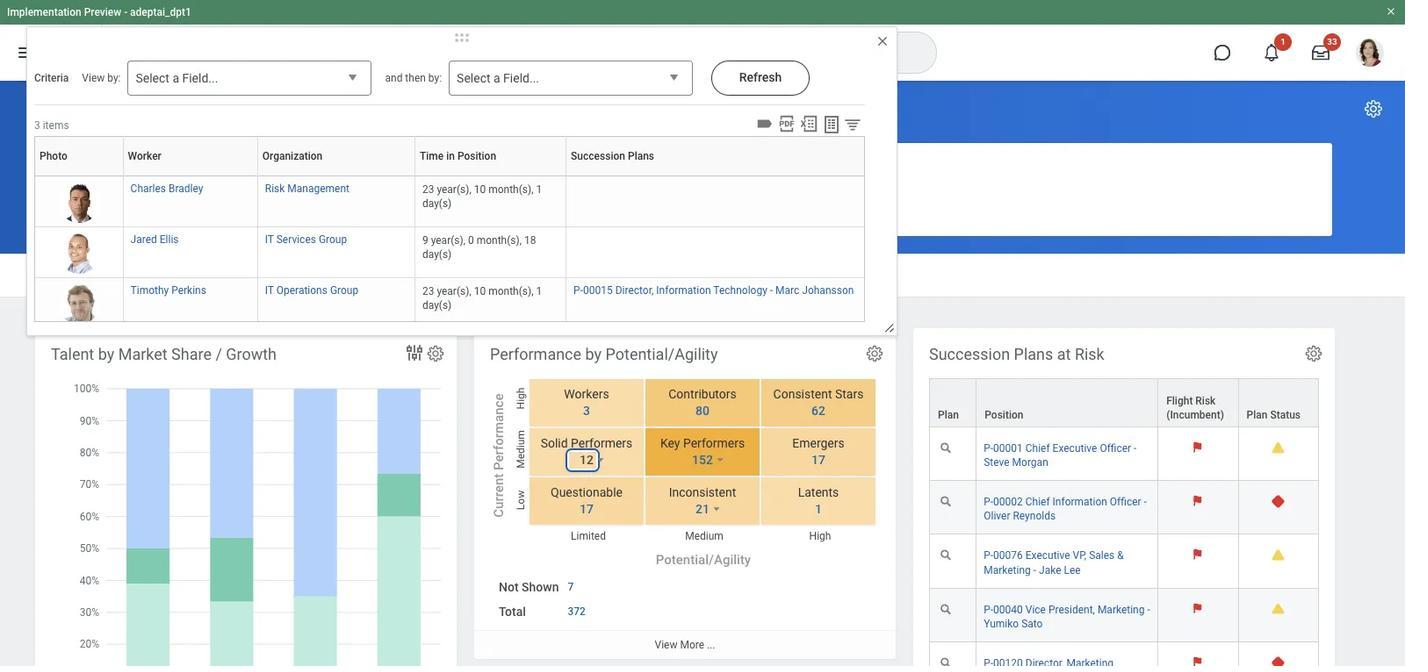 Task type: vqa. For each thing, say whether or not it's contained in the screenshot.
'Toggle to List Detail view' option
no



Task type: locate. For each thing, give the bounding box(es) containing it.
group for it operations group
[[330, 285, 359, 297]]

1 vertical spatial chief
[[1026, 497, 1051, 509]]

1 vertical spatial potential/agility
[[656, 553, 751, 569]]

0 vertical spatial high
[[515, 388, 527, 410]]

1 horizontal spatial plans
[[1015, 345, 1054, 364]]

it left services
[[265, 234, 274, 246]]

questionable
[[551, 486, 623, 500]]

help
[[226, 164, 250, 178]]

a inside select a field... popup button
[[494, 71, 501, 85]]

17 button for emergers 17
[[801, 453, 829, 469]]

1 a from the left
[[173, 71, 179, 85]]

23 down the emergency talent access
[[423, 286, 434, 298]]

at
[[1058, 345, 1072, 364]]

high down 1 dropdown button
[[810, 531, 832, 543]]

time in position
[[420, 150, 497, 163]]

p- up steve in the bottom of the page
[[984, 443, 994, 455]]

field... down search icon
[[504, 71, 540, 85]]

toolbar
[[753, 114, 866, 136]]

officer for executive
[[1101, 443, 1132, 455]]

it inside it operations group link
[[265, 285, 274, 297]]

a up plan, execute and analyze
[[173, 71, 179, 85]]

- left jake
[[1034, 565, 1037, 577]]

p- up oliver
[[984, 497, 994, 509]]

0 vertical spatial 17 button
[[801, 453, 829, 469]]

1 vertical spatial marketing
[[1098, 604, 1145, 617]]

0 vertical spatial position
[[458, 150, 497, 163]]

2 a from the left
[[494, 71, 501, 85]]

plans for succession plans
[[628, 150, 655, 163]]

risk inside flight risk (incumbent)
[[1196, 396, 1217, 408]]

configure performance by potential/agility image
[[866, 344, 885, 364]]

by: up execute
[[107, 72, 121, 84]]

1 horizontal spatial by:
[[429, 72, 442, 84]]

by up 'workers'
[[586, 345, 602, 364]]

0 vertical spatial marketing
[[984, 565, 1031, 577]]

- down p-00001 chief executive officer - steve morgan row
[[1145, 497, 1148, 509]]

officer down p-00001 chief executive officer - steve morgan row
[[1111, 497, 1142, 509]]

share
[[171, 345, 212, 364]]

talent by market share / growth
[[51, 345, 277, 364]]

configure talent by market share / growth image
[[426, 344, 446, 364]]

1 vertical spatial view
[[655, 640, 678, 652]]

chief up reynolds
[[1026, 497, 1051, 509]]

0 horizontal spatial talent
[[51, 345, 94, 364]]

to
[[213, 164, 223, 178]]

month(s), down 9 year(s), 0 month(s), 18 day(s)
[[489, 286, 534, 298]]

month(s),
[[489, 184, 534, 196], [477, 235, 522, 247], [489, 286, 534, 298]]

this
[[134, 164, 152, 178]]

1 horizontal spatial view
[[655, 640, 678, 652]]

timothy perkins
[[131, 285, 206, 297]]

executive down position popup button
[[1053, 443, 1098, 455]]

medium right current performance on the bottom left
[[515, 431, 527, 469]]

1 vertical spatial succession
[[930, 345, 1011, 364]]

risk right at
[[1075, 345, 1105, 364]]

select inside dropdown button
[[136, 71, 170, 85]]

implementation preview -   adeptai_dpt1
[[7, 6, 191, 18]]

and then by:
[[385, 72, 442, 84]]

3 down 'workers'
[[583, 404, 590, 418]]

succession inside plan, execute and analyze "main content"
[[930, 345, 1011, 364]]

potential/agility
[[606, 345, 718, 364], [656, 553, 751, 569]]

information right director, at the left
[[657, 285, 711, 297]]

0 vertical spatial day(s)
[[423, 198, 452, 210]]

configure this page image
[[1364, 98, 1385, 120]]

1 23 from the top
[[423, 184, 434, 196]]

contributors 80
[[669, 388, 737, 418]]

1 horizontal spatial 3
[[583, 404, 590, 418]]

performance left solid
[[491, 394, 507, 471]]

- for p-00015 director, information technology - marc johansson
[[770, 285, 773, 297]]

0 vertical spatial group
[[319, 234, 347, 246]]

refresh button
[[712, 61, 810, 96]]

medium for limited
[[686, 531, 724, 543]]

2 vertical spatial year(s),
[[437, 286, 472, 298]]

1 horizontal spatial performers
[[684, 437, 745, 451]]

0 horizontal spatial select
[[136, 71, 170, 85]]

p- left director, at the left
[[574, 285, 583, 297]]

chief inside the p-00002 chief information officer - oliver reynolds
[[1026, 497, 1051, 509]]

growth
[[226, 345, 277, 364]]

1 vertical spatial row
[[930, 643, 1320, 667]]

80
[[696, 404, 710, 418]]

configure and view chart data image
[[404, 343, 425, 364]]

33 button
[[1302, 33, 1342, 72]]

notifications large image
[[1264, 44, 1281, 62]]

plan, execute and analyze main content
[[0, 81, 1406, 667]]

tab list
[[18, 255, 1388, 297]]

7
[[568, 582, 574, 594]]

configure succession plans at risk image
[[1305, 344, 1324, 364]]

1 vertical spatial year(s),
[[431, 235, 466, 247]]

high right current performance on the bottom left
[[515, 388, 527, 410]]

1 vertical spatial plans
[[1015, 345, 1054, 364]]

10 for timothy perkins
[[474, 286, 486, 298]]

2 vertical spatial risk
[[1196, 396, 1217, 408]]

view right the criteria
[[82, 72, 105, 84]]

1 inside the latents 1
[[815, 503, 822, 517]]

information
[[657, 285, 711, 297], [1053, 497, 1108, 509]]

2 10 from the top
[[474, 286, 486, 298]]

and up worker "button"
[[168, 97, 203, 121]]

1 vertical spatial it
[[265, 285, 274, 297]]

select up plan, execute and analyze
[[136, 71, 170, 85]]

it
[[265, 234, 274, 246], [265, 285, 274, 297]]

2 horizontal spatial and
[[385, 72, 403, 84]]

people
[[370, 164, 405, 178]]

1 right notifications large image
[[1281, 37, 1286, 47]]

0 vertical spatial 23 year(s), 10 month(s), 1 day(s)
[[423, 184, 545, 210]]

1 performers from the left
[[571, 437, 633, 451]]

00001
[[994, 443, 1024, 455]]

- for p-00040 vice president, marketing - yumiko sato
[[1148, 604, 1151, 617]]

marketing inside the p-00076 executive vp, sales & marketing - jake lee
[[984, 565, 1031, 577]]

1 vertical spatial 3
[[583, 404, 590, 418]]

select down search icon
[[457, 71, 491, 85]]

talent down employee's photo (timothy perkins) on the left
[[51, 345, 94, 364]]

use this dashboard to help plan and manage your people
[[112, 164, 405, 178]]

tab list inside plan, execute and analyze "main content"
[[18, 255, 1388, 297]]

2 it from the top
[[265, 285, 274, 297]]

1 day(s) from the top
[[423, 198, 452, 210]]

medium
[[515, 431, 527, 469], [686, 531, 724, 543]]

day(s) up 9
[[423, 198, 452, 210]]

1 vertical spatial performance
[[491, 394, 507, 471]]

1 horizontal spatial 17 button
[[801, 453, 829, 469]]

jared
[[131, 234, 157, 246]]

talent down 9
[[415, 267, 446, 280]]

select for select a field... dropdown button
[[136, 71, 170, 85]]

position right in on the left of the page
[[458, 150, 497, 163]]

1 field... from the left
[[182, 71, 218, 85]]

0 horizontal spatial succession
[[571, 150, 626, 163]]

group inside "link"
[[319, 234, 347, 246]]

executive up jake
[[1026, 550, 1071, 563]]

risk down use this dashboard to help plan and manage your people
[[265, 183, 285, 195]]

- right 'preview'
[[124, 6, 128, 18]]

officer
[[1101, 443, 1132, 455], [1111, 497, 1142, 509]]

- inside p-00001 chief executive officer - steve morgan
[[1135, 443, 1137, 455]]

1 vertical spatial day(s)
[[423, 249, 452, 261]]

refresh
[[740, 70, 782, 84]]

23 down time
[[423, 184, 434, 196]]

p- for 00002
[[984, 497, 994, 509]]

jared ellis
[[131, 234, 179, 246]]

1 by from the left
[[98, 345, 114, 364]]

by: right then
[[429, 72, 442, 84]]

view more ...
[[655, 640, 716, 652]]

0 horizontal spatial position
[[458, 150, 497, 163]]

1 vertical spatial 17
[[580, 503, 594, 517]]

plan,
[[35, 97, 83, 121]]

2 field... from the left
[[504, 71, 540, 85]]

and
[[385, 72, 403, 84], [168, 97, 203, 121], [278, 164, 297, 178]]

grow
[[149, 267, 175, 280]]

1 vertical spatial high
[[810, 531, 832, 543]]

p-00002 chief information officer - oliver reynolds
[[984, 497, 1148, 523]]

1 horizontal spatial marketing
[[1098, 604, 1145, 617]]

perkins
[[172, 285, 206, 297]]

information up reynolds
[[1053, 497, 1108, 509]]

performance by potential/agility element
[[475, 329, 896, 660]]

17
[[812, 454, 826, 468], [580, 503, 594, 517]]

1 horizontal spatial succession
[[930, 345, 1011, 364]]

- down p-00076 executive vp, sales & marketing - jake lee row
[[1148, 604, 1151, 617]]

10 down "access"
[[474, 286, 486, 298]]

0 vertical spatial talent
[[415, 267, 446, 280]]

- inside the p-00002 chief information officer - oliver reynolds
[[1145, 497, 1148, 509]]

jared ellis link
[[131, 230, 179, 246]]

23 year(s), 10 month(s), 1 day(s) for timothy perkins
[[423, 286, 545, 312]]

adeptai_dpt1
[[130, 6, 191, 18]]

and down organization
[[278, 164, 297, 178]]

officer up 'p-00002 chief information officer - oliver reynolds' row
[[1101, 443, 1132, 455]]

17 down emergers
[[812, 454, 826, 468]]

group right services
[[319, 234, 347, 246]]

chief up morgan
[[1026, 443, 1051, 455]]

plans
[[628, 150, 655, 163], [1015, 345, 1054, 364]]

1 horizontal spatial field...
[[504, 71, 540, 85]]

0 horizontal spatial 3
[[34, 119, 40, 131]]

a down search icon
[[494, 71, 501, 85]]

23 year(s), 10 month(s), 1 day(s) down "access"
[[423, 286, 545, 312]]

17 button down emergers
[[801, 453, 829, 469]]

2 performance from the top
[[491, 394, 507, 471]]

p- inside p-00001 chief executive officer - steve morgan
[[984, 443, 994, 455]]

it inside it services group "link"
[[265, 234, 274, 246]]

1 vertical spatial medium
[[686, 531, 724, 543]]

risk up '(incumbent)'
[[1196, 396, 1217, 408]]

select a field... down search icon
[[457, 71, 540, 85]]

1 horizontal spatial information
[[1053, 497, 1108, 509]]

it left operations
[[265, 285, 274, 297]]

0 horizontal spatial marketing
[[984, 565, 1031, 577]]

officer inside the p-00002 chief information officer - oliver reynolds
[[1111, 497, 1142, 509]]

tab list containing plan
[[18, 255, 1388, 297]]

borrow
[[210, 267, 247, 280]]

p- up yumiko at the bottom of the page
[[984, 604, 994, 617]]

executive
[[1053, 443, 1098, 455], [1026, 550, 1071, 563]]

- left marc
[[770, 285, 773, 297]]

...
[[707, 640, 716, 652]]

by left market at the left bottom of the page
[[98, 345, 114, 364]]

1 vertical spatial month(s),
[[477, 235, 522, 247]]

0 horizontal spatial view
[[82, 72, 105, 84]]

1 vertical spatial information
[[1053, 497, 1108, 509]]

talent
[[415, 267, 446, 280], [51, 345, 94, 364]]

marketing
[[984, 565, 1031, 577], [1098, 604, 1145, 617]]

position up 00001
[[985, 410, 1024, 422]]

1 horizontal spatial by
[[586, 345, 602, 364]]

23 year(s), 10 month(s), 1 day(s) down time in position button
[[423, 184, 545, 210]]

dashboard
[[155, 164, 211, 178]]

10 down time in position button
[[474, 184, 486, 196]]

1 down latents
[[815, 503, 822, 517]]

day(s) down 9
[[423, 249, 452, 261]]

1 horizontal spatial position
[[985, 410, 1024, 422]]

0 horizontal spatial by
[[98, 345, 114, 364]]

performance
[[490, 345, 582, 364], [491, 394, 507, 471]]

0 horizontal spatial field...
[[182, 71, 218, 85]]

plans for succession plans at risk
[[1015, 345, 1054, 364]]

p- inside the p-00076 executive vp, sales & marketing - jake lee
[[984, 550, 994, 563]]

0 vertical spatial information
[[657, 285, 711, 297]]

select a field... up plan, execute and analyze
[[136, 71, 218, 85]]

0 horizontal spatial plans
[[628, 150, 655, 163]]

0 vertical spatial 23
[[423, 184, 434, 196]]

succession plans
[[571, 150, 655, 163]]

2 select from the left
[[457, 71, 491, 85]]

close environment banner image
[[1387, 6, 1397, 17]]

move modal image
[[445, 27, 480, 48]]

0 vertical spatial it
[[265, 234, 274, 246]]

day(s) down the emergency talent access
[[423, 300, 452, 312]]

limited
[[571, 531, 606, 543]]

talent by market share / growth element
[[35, 329, 457, 667]]

performers up "12"
[[571, 437, 633, 451]]

0 horizontal spatial 17 button
[[569, 502, 597, 518]]

1 vertical spatial 10
[[474, 286, 486, 298]]

day(s) for risk management
[[423, 198, 452, 210]]

1 vertical spatial officer
[[1111, 497, 1142, 509]]

0 horizontal spatial and
[[168, 97, 203, 121]]

17 button down questionable
[[569, 502, 597, 518]]

plans inside plan, execute and analyze "main content"
[[1015, 345, 1054, 364]]

justify image
[[16, 42, 37, 63]]

2 vertical spatial day(s)
[[423, 300, 452, 312]]

0 horizontal spatial select a field...
[[136, 71, 218, 85]]

0 vertical spatial plans
[[628, 150, 655, 163]]

- inside p-00040 vice president, marketing - yumiko sato
[[1148, 604, 1151, 617]]

export to worksheets image
[[822, 114, 843, 135]]

performers up "152" on the bottom of the page
[[684, 437, 745, 451]]

executive inside the p-00076 executive vp, sales & marketing - jake lee
[[1026, 550, 1071, 563]]

1 horizontal spatial a
[[494, 71, 501, 85]]

1 select a field... from the left
[[136, 71, 218, 85]]

performance by potential/agility
[[490, 345, 718, 364]]

year(s), inside 9 year(s), 0 month(s), 18 day(s)
[[431, 235, 466, 247]]

month(s), right 0 at the left of page
[[477, 235, 522, 247]]

day(s) for it services group
[[423, 249, 452, 261]]

emergers 17
[[793, 437, 845, 468]]

0 horizontal spatial information
[[657, 285, 711, 297]]

2 select a field... from the left
[[457, 71, 540, 85]]

p- inside the p-00002 chief information officer - oliver reynolds
[[984, 497, 994, 509]]

3
[[34, 119, 40, 131], [583, 404, 590, 418]]

2 horizontal spatial risk
[[1196, 396, 1217, 408]]

0 vertical spatial 3
[[34, 119, 40, 131]]

select a field... inside dropdown button
[[136, 71, 218, 85]]

view printable version (pdf) image
[[778, 114, 797, 134]]

succession down select a field... popup button
[[571, 150, 626, 163]]

0 horizontal spatial by:
[[107, 72, 121, 84]]

chief
[[1026, 443, 1051, 455], [1026, 497, 1051, 509]]

select a field... inside popup button
[[457, 71, 540, 85]]

0 horizontal spatial performers
[[571, 437, 633, 451]]

year(s), down in on the left of the page
[[437, 184, 472, 196]]

1 vertical spatial 17 button
[[569, 502, 597, 518]]

2 vertical spatial and
[[278, 164, 297, 178]]

risk
[[265, 183, 285, 195], [1075, 345, 1105, 364], [1196, 396, 1217, 408]]

3 inside workers 3
[[583, 404, 590, 418]]

1 horizontal spatial medium
[[686, 531, 724, 543]]

17 inside the questionable 17
[[580, 503, 594, 517]]

0 vertical spatial officer
[[1101, 443, 1132, 455]]

- inside the p-00076 executive vp, sales & marketing - jake lee
[[1034, 565, 1037, 577]]

1 performance from the top
[[490, 345, 582, 364]]

view inside "link"
[[655, 640, 678, 652]]

succession up plan popup button
[[930, 345, 1011, 364]]

p-00002 chief information officer - oliver reynolds row
[[930, 482, 1320, 536]]

0 vertical spatial year(s),
[[437, 184, 472, 196]]

- up 'p-00002 chief information officer - oliver reynolds' row
[[1135, 443, 1137, 455]]

17 down questionable
[[580, 503, 594, 517]]

2 by from the left
[[586, 345, 602, 364]]

18
[[525, 235, 536, 247]]

0 vertical spatial performance
[[490, 345, 582, 364]]

3 left items
[[34, 119, 40, 131]]

0 horizontal spatial a
[[173, 71, 179, 85]]

00015
[[583, 285, 613, 297]]

1 horizontal spatial select
[[457, 71, 491, 85]]

view left the more
[[655, 640, 678, 652]]

group right operations
[[330, 285, 359, 297]]

1 vertical spatial 23 year(s), 10 month(s), 1 day(s)
[[423, 286, 545, 312]]

1 horizontal spatial talent
[[415, 267, 446, 280]]

23 for charles bradley
[[423, 184, 434, 196]]

low
[[515, 491, 527, 511]]

1 horizontal spatial select a field...
[[457, 71, 540, 85]]

potential/agility up "contributors"
[[606, 345, 718, 364]]

17 inside emergers 17
[[812, 454, 826, 468]]

2 performers from the left
[[684, 437, 745, 451]]

1 23 year(s), 10 month(s), 1 day(s) from the top
[[423, 184, 545, 210]]

17 for emergers 17
[[812, 454, 826, 468]]

year(s), down "access"
[[437, 286, 472, 298]]

2 23 year(s), 10 month(s), 1 day(s) from the top
[[423, 286, 545, 312]]

1 horizontal spatial risk
[[1075, 345, 1105, 364]]

field... inside select a field... popup button
[[504, 71, 540, 85]]

marketing down 00076
[[984, 565, 1031, 577]]

1 vertical spatial executive
[[1026, 550, 1071, 563]]

current performance
[[491, 394, 507, 518]]

month(s), for risk management
[[489, 184, 534, 196]]

potential/agility down 21 dropdown button
[[656, 553, 751, 569]]

7 button
[[568, 581, 577, 595]]

1 vertical spatial group
[[330, 285, 359, 297]]

2 chief from the top
[[1026, 497, 1051, 509]]

not
[[499, 581, 519, 595]]

0 vertical spatial 10
[[474, 184, 486, 196]]

1 10 from the top
[[474, 184, 486, 196]]

day(s) inside 9 year(s), 0 month(s), 18 day(s)
[[423, 249, 452, 261]]

information inside the p-00002 chief information officer - oliver reynolds
[[1053, 497, 1108, 509]]

0 vertical spatial executive
[[1053, 443, 1098, 455]]

33
[[1328, 37, 1338, 47]]

medium down 21
[[686, 531, 724, 543]]

1 chief from the top
[[1026, 443, 1051, 455]]

0 vertical spatial month(s),
[[489, 184, 534, 196]]

-
[[124, 6, 128, 18], [770, 285, 773, 297], [1135, 443, 1137, 455], [1145, 497, 1148, 509], [1034, 565, 1037, 577], [1148, 604, 1151, 617]]

row containing flight risk (incumbent)
[[930, 379, 1320, 428]]

1 row from the top
[[930, 379, 1320, 428]]

sales
[[1090, 550, 1115, 563]]

year(s), for it services group
[[431, 235, 466, 247]]

information for officer
[[1053, 497, 1108, 509]]

0 vertical spatial row
[[930, 379, 1320, 428]]

1 horizontal spatial 17
[[812, 454, 826, 468]]

2 23 from the top
[[423, 286, 434, 298]]

field... inside select a field... dropdown button
[[182, 71, 218, 85]]

month(s), down time in position button
[[489, 184, 534, 196]]

0 vertical spatial chief
[[1026, 443, 1051, 455]]

1 select from the left
[[136, 71, 170, 85]]

year(s), right 9
[[431, 235, 466, 247]]

0 vertical spatial risk
[[265, 183, 285, 195]]

p- inside p-00040 vice president, marketing - yumiko sato
[[984, 604, 994, 617]]

152 button
[[682, 453, 716, 469]]

1 vertical spatial and
[[168, 97, 203, 121]]

technology
[[714, 285, 768, 297]]

1 horizontal spatial high
[[810, 531, 832, 543]]

2 day(s) from the top
[[423, 249, 452, 261]]

1 it from the top
[[265, 234, 274, 246]]

worker button
[[128, 136, 264, 176]]

more
[[681, 640, 705, 652]]

yumiko
[[984, 618, 1019, 631]]

month(s), inside 9 year(s), 0 month(s), 18 day(s)
[[477, 235, 522, 247]]

select inside popup button
[[457, 71, 491, 85]]

0 vertical spatial medium
[[515, 431, 527, 469]]

p- down oliver
[[984, 550, 994, 563]]

by for potential/agility
[[586, 345, 602, 364]]

officer inside p-00001 chief executive officer - steve morgan
[[1101, 443, 1132, 455]]

performance up 'workers'
[[490, 345, 582, 364]]

market
[[118, 345, 168, 364]]

total
[[499, 606, 526, 620]]

management
[[288, 183, 350, 195]]

and left then
[[385, 72, 403, 84]]

1 vertical spatial position
[[985, 410, 1024, 422]]

workers 3
[[564, 388, 610, 418]]

0 vertical spatial view
[[82, 72, 105, 84]]

marketing down p-00076 executive vp, sales & marketing - jake lee row
[[1098, 604, 1145, 617]]

row
[[930, 379, 1320, 428], [930, 643, 1320, 667]]

a inside select a field... dropdown button
[[173, 71, 179, 85]]

field... up plan, execute and analyze
[[182, 71, 218, 85]]

chief inside p-00001 chief executive officer - steve morgan
[[1026, 443, 1051, 455]]

year(s), for risk management
[[437, 184, 472, 196]]

0 horizontal spatial 17
[[580, 503, 594, 517]]



Task type: describe. For each thing, give the bounding box(es) containing it.
it for it services group
[[265, 234, 274, 246]]

1 vertical spatial risk
[[1075, 345, 1105, 364]]

officer for information
[[1111, 497, 1142, 509]]

profile logan mcneil image
[[1357, 39, 1385, 70]]

p-00001 chief executive officer - steve morgan row
[[930, 428, 1320, 482]]

vice
[[1026, 604, 1047, 617]]

solid performers
[[541, 437, 633, 451]]

p- for 00076
[[984, 550, 994, 563]]

21 button
[[685, 502, 713, 518]]

plan, execute and analyze
[[35, 97, 283, 121]]

17 button for questionable 17
[[569, 502, 597, 518]]

inconsistent
[[669, 486, 737, 500]]

23 for timothy perkins
[[423, 286, 434, 298]]

emergers
[[793, 437, 845, 451]]

12
[[580, 454, 594, 468]]

employee's photo (charles bradley) image
[[59, 183, 99, 223]]

1 up 18
[[536, 184, 542, 196]]

select a field... button
[[128, 61, 372, 97]]

23 year(s), 10 month(s), 1 day(s) for charles bradley
[[423, 184, 545, 210]]

p-00001 chief executive officer - steve morgan
[[984, 443, 1137, 469]]

p- for 00015
[[574, 285, 583, 297]]

risk management
[[265, 183, 350, 195]]

then
[[405, 72, 426, 84]]

chief for executive
[[1026, 443, 1051, 455]]

62 button
[[801, 403, 829, 420]]

p-00040 vice president, marketing - yumiko sato row
[[930, 589, 1320, 643]]

3 items
[[34, 119, 69, 131]]

oliver
[[984, 511, 1011, 523]]

ellis
[[160, 234, 179, 246]]

it operations group
[[265, 285, 359, 297]]

implementation
[[7, 6, 81, 18]]

analyze
[[208, 97, 283, 121]]

00040
[[994, 604, 1024, 617]]

johansson
[[803, 285, 854, 297]]

a for select a field... popup button
[[494, 71, 501, 85]]

succession for succession plans at risk
[[930, 345, 1011, 364]]

0 vertical spatial potential/agility
[[606, 345, 718, 364]]

select to filter grid data image
[[844, 115, 863, 134]]

chief for information
[[1026, 497, 1051, 509]]

hire
[[93, 267, 114, 280]]

3 day(s) from the top
[[423, 300, 452, 312]]

plan status
[[1247, 410, 1301, 422]]

1 button
[[805, 502, 825, 518]]

search image
[[487, 42, 508, 63]]

plan status button
[[1240, 380, 1319, 427]]

acquire
[[282, 267, 321, 280]]

organization button
[[263, 136, 422, 176]]

by for market
[[98, 345, 114, 364]]

emergency
[[356, 267, 412, 280]]

time in position button
[[420, 136, 573, 176]]

1 down 18
[[536, 286, 542, 298]]

- inside 'banner'
[[124, 6, 128, 18]]

close image
[[876, 34, 890, 48]]

flight
[[1167, 396, 1194, 408]]

tag image
[[756, 114, 775, 134]]

0 horizontal spatial risk
[[265, 183, 285, 195]]

shown
[[522, 581, 559, 595]]

solid
[[541, 437, 568, 451]]

select a field... for select a field... popup button
[[457, 71, 540, 85]]

view for view more ...
[[655, 640, 678, 652]]

9 year(s), 0 month(s), 18 day(s)
[[423, 235, 539, 261]]

1 inside button
[[1281, 37, 1286, 47]]

in
[[447, 150, 455, 163]]

- for p-00002 chief information officer - oliver reynolds
[[1145, 497, 1148, 509]]

employee's photo (timothy perkins) image
[[59, 285, 99, 325]]

information for technology
[[657, 285, 711, 297]]

/
[[216, 345, 222, 364]]

(incumbent)
[[1167, 410, 1225, 422]]

position inside button
[[458, 150, 497, 163]]

p-00076 executive vp, sales & marketing - jake lee
[[984, 550, 1125, 577]]

not shown 7
[[499, 581, 574, 595]]

- for p-00001 chief executive officer - steve morgan
[[1135, 443, 1137, 455]]

latents 1
[[798, 486, 839, 517]]

12 button
[[569, 453, 597, 469]]

p-00076 executive vp, sales & marketing - jake lee link
[[984, 547, 1125, 577]]

consistent stars 62
[[774, 388, 864, 418]]

steve
[[984, 457, 1010, 469]]

export to excel image
[[800, 114, 819, 134]]

9
[[423, 235, 429, 247]]

plan inside button
[[253, 164, 275, 178]]

president,
[[1049, 604, 1096, 617]]

it services group
[[265, 234, 347, 246]]

inbox large image
[[1313, 44, 1330, 62]]

0 vertical spatial and
[[385, 72, 403, 84]]

succession for succession plans
[[571, 150, 626, 163]]

21
[[696, 503, 710, 517]]

resize modal image
[[884, 322, 897, 336]]

current
[[491, 474, 507, 518]]

select for select a field... popup button
[[457, 71, 491, 85]]

group for it services group
[[319, 234, 347, 246]]

marketing inside p-00040 vice president, marketing - yumiko sato
[[1098, 604, 1145, 617]]

2 vertical spatial month(s),
[[489, 286, 534, 298]]

62
[[812, 404, 826, 418]]

director,
[[616, 285, 654, 297]]

it for it operations group
[[265, 285, 274, 297]]

1 vertical spatial talent
[[51, 345, 94, 364]]

view by:
[[82, 72, 121, 84]]

position inside popup button
[[985, 410, 1024, 422]]

field... for select a field... popup button
[[504, 71, 540, 85]]

executive inside p-00001 chief executive officer - steve morgan
[[1053, 443, 1098, 455]]

contributors
[[669, 388, 737, 402]]

and inside use this dashboard to help plan and manage your people button
[[278, 164, 297, 178]]

2 row from the top
[[930, 643, 1320, 667]]

your
[[344, 164, 367, 178]]

3 button
[[573, 403, 593, 420]]

execute
[[88, 97, 163, 121]]

view for view by:
[[82, 72, 105, 84]]

performers for 152
[[684, 437, 745, 451]]

p-00002 chief information officer - oliver reynolds link
[[984, 493, 1148, 523]]

0 horizontal spatial high
[[515, 388, 527, 410]]

charles bradley link
[[131, 179, 203, 195]]

0
[[468, 235, 474, 247]]

morgan
[[1013, 457, 1049, 469]]

talent inside tab list
[[415, 267, 446, 280]]

employee's photo (jared ellis) image
[[59, 234, 99, 274]]

latents
[[798, 486, 839, 500]]

sato
[[1022, 618, 1043, 631]]

bradley
[[169, 183, 203, 195]]

Search Workday  search field
[[519, 33, 900, 72]]

month(s), for it services group
[[477, 235, 522, 247]]

select a field... button
[[449, 61, 693, 97]]

medium for high
[[515, 431, 527, 469]]

p-00015 director, information technology - marc johansson link
[[574, 281, 854, 297]]

17 for questionable 17
[[580, 503, 594, 517]]

flight risk (incumbent)
[[1167, 396, 1225, 422]]

reynolds
[[1014, 511, 1056, 523]]

p-00076 executive vp, sales & marketing - jake lee row
[[930, 536, 1320, 589]]

performers for 12
[[571, 437, 633, 451]]

00076
[[994, 550, 1024, 563]]

2 by: from the left
[[429, 72, 442, 84]]

372
[[568, 606, 586, 619]]

152
[[693, 454, 713, 468]]

lee
[[1065, 565, 1081, 577]]

372 button
[[568, 605, 589, 619]]

p- for 00040
[[984, 604, 994, 617]]

select a field... for select a field... dropdown button
[[136, 71, 218, 85]]

consistent
[[774, 388, 833, 402]]

implementation preview -   adeptai_dpt1 banner
[[0, 0, 1406, 81]]

succession plans at risk element
[[914, 329, 1336, 667]]

succession plans button
[[571, 150, 860, 163]]

manage
[[300, 164, 341, 178]]

plan inside tab list
[[35, 267, 58, 280]]

services
[[277, 234, 316, 246]]

organization
[[263, 150, 323, 163]]

field... for select a field... dropdown button
[[182, 71, 218, 85]]

1 by: from the left
[[107, 72, 121, 84]]

p-00001 chief executive officer - steve morgan link
[[984, 439, 1137, 469]]

a for select a field... dropdown button
[[173, 71, 179, 85]]

flight risk (incumbent) button
[[1159, 380, 1239, 427]]

10 for charles bradley
[[474, 184, 486, 196]]

p- for 00001
[[984, 443, 994, 455]]

p-00015 director, information technology - marc johansson
[[574, 285, 854, 297]]



